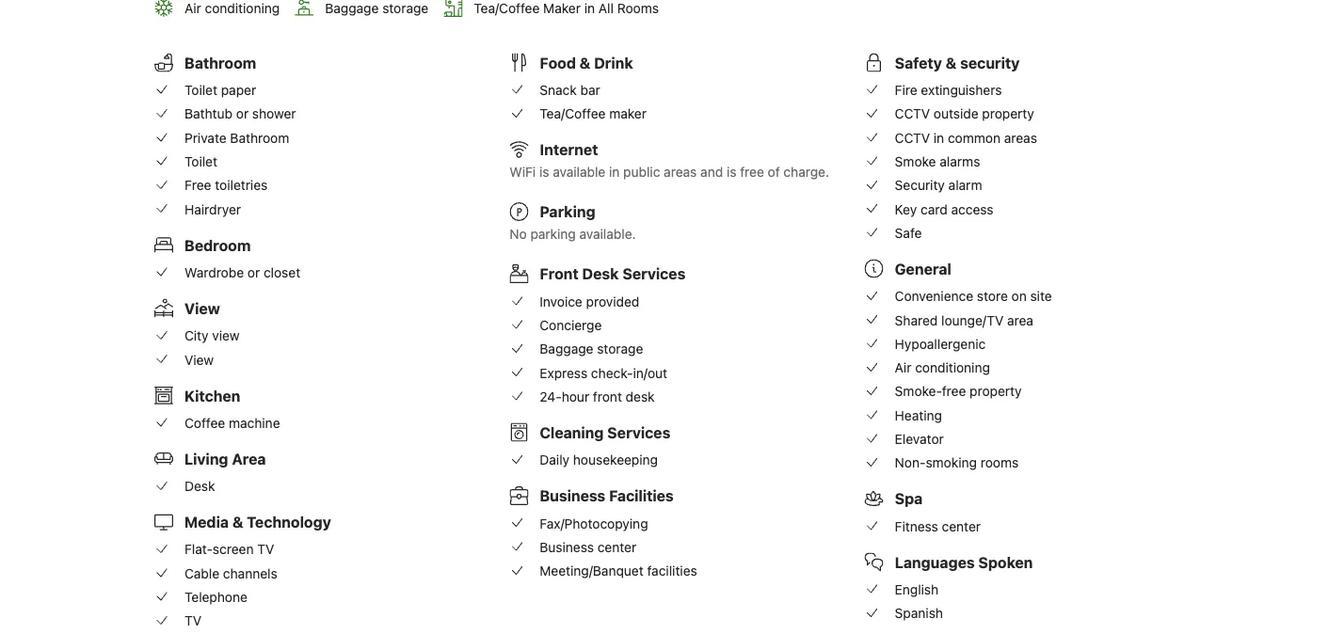 Task type: vqa. For each thing, say whether or not it's contained in the screenshot.
(5) –
no



Task type: locate. For each thing, give the bounding box(es) containing it.
or left closet
[[247, 265, 260, 280]]

cctv
[[895, 106, 930, 122], [895, 130, 930, 145]]

0 horizontal spatial &
[[232, 513, 243, 531]]

1 horizontal spatial areas
[[1004, 130, 1037, 145]]

or for wardrobe
[[247, 265, 260, 280]]

0 horizontal spatial in
[[609, 164, 620, 180]]

living
[[184, 450, 228, 468]]

cctv up smoke
[[895, 130, 930, 145]]

1 business from the top
[[540, 487, 605, 505]]

in left public at the left top of page
[[609, 164, 620, 180]]

bathtub or shower
[[184, 106, 296, 122]]

public
[[623, 164, 660, 180]]

wifi is available in public areas and is free of charge.
[[509, 164, 829, 180]]

center for fitness center
[[942, 519, 981, 534]]

2 horizontal spatial &
[[946, 54, 957, 72]]

heating
[[895, 408, 942, 423]]

2 business from the top
[[540, 539, 594, 555]]

cctv outside property
[[895, 106, 1034, 122]]

or for bathtub
[[236, 106, 249, 122]]

0 horizontal spatial desk
[[184, 479, 215, 494]]

housekeeping
[[573, 452, 658, 468]]

convenience
[[895, 288, 973, 304]]

& up the screen
[[232, 513, 243, 531]]

1 toilet from the top
[[184, 82, 217, 98]]

safe
[[895, 225, 922, 241]]

media
[[184, 513, 229, 531]]

0 vertical spatial areas
[[1004, 130, 1037, 145]]

coffee machine
[[184, 415, 280, 431]]

areas right common
[[1004, 130, 1037, 145]]

english
[[895, 582, 939, 597]]

air
[[895, 360, 911, 375]]

1 horizontal spatial center
[[942, 519, 981, 534]]

2 toilet from the top
[[184, 154, 217, 169]]

in
[[934, 130, 944, 145], [609, 164, 620, 180]]

0 vertical spatial business
[[540, 487, 605, 505]]

1 vertical spatial free
[[942, 384, 966, 399]]

free left of
[[740, 164, 764, 180]]

cleaning services
[[540, 424, 670, 442]]

free down conditioning at the right of page
[[942, 384, 966, 399]]

1 vertical spatial or
[[247, 265, 260, 280]]

technology
[[247, 513, 331, 531]]

0 vertical spatial property
[[982, 106, 1034, 122]]

shared
[[895, 312, 938, 328]]

property for smoke-free property
[[970, 384, 1022, 399]]

1 vertical spatial toilet
[[184, 154, 217, 169]]

1 vertical spatial business
[[540, 539, 594, 555]]

center for business center
[[597, 539, 636, 555]]

in up the "smoke alarms" at the top of page
[[934, 130, 944, 145]]

paper
[[221, 82, 256, 98]]

smoke-free property
[[895, 384, 1022, 399]]

wardrobe
[[184, 265, 244, 280]]

elevator
[[895, 431, 944, 447]]

invoice provided
[[540, 294, 639, 309]]

invoice
[[540, 294, 582, 309]]

1 vertical spatial areas
[[664, 164, 697, 180]]

property for cctv outside property
[[982, 106, 1034, 122]]

0 vertical spatial services
[[622, 265, 686, 283]]

0 horizontal spatial center
[[597, 539, 636, 555]]

center
[[942, 519, 981, 534], [597, 539, 636, 555]]

non-
[[895, 455, 926, 471]]

hypoallergenic
[[895, 336, 986, 352]]

& for safety
[[946, 54, 957, 72]]

desk up 'invoice provided'
[[582, 265, 619, 283]]

& for food
[[580, 54, 590, 72]]

services up housekeeping
[[607, 424, 670, 442]]

or down paper
[[236, 106, 249, 122]]

services up provided
[[622, 265, 686, 283]]

& up fire extinguishers
[[946, 54, 957, 72]]

0 vertical spatial view
[[184, 299, 220, 317]]

1 horizontal spatial in
[[934, 130, 944, 145]]

free
[[740, 164, 764, 180], [942, 384, 966, 399]]

spoken
[[978, 553, 1033, 571]]

bar
[[580, 82, 600, 98]]

convenience store on site
[[895, 288, 1052, 304]]

1 horizontal spatial &
[[580, 54, 590, 72]]

0 vertical spatial in
[[934, 130, 944, 145]]

center up languages spoken on the bottom right
[[942, 519, 981, 534]]

1 cctv from the top
[[895, 106, 930, 122]]

view down city
[[184, 352, 214, 367]]

alarms
[[940, 154, 980, 169]]

is right the wifi
[[539, 164, 549, 180]]

services
[[622, 265, 686, 283], [607, 424, 670, 442]]

outside
[[934, 106, 978, 122]]

0 vertical spatial free
[[740, 164, 764, 180]]

desk
[[582, 265, 619, 283], [184, 479, 215, 494]]

baggage
[[540, 341, 593, 357]]

0 vertical spatial toilet
[[184, 82, 217, 98]]

1 horizontal spatial tv
[[257, 542, 274, 557]]

bedroom
[[184, 236, 251, 254]]

bathroom
[[184, 54, 256, 72], [230, 130, 289, 145]]

cctv for cctv in common areas
[[895, 130, 930, 145]]

food & drink
[[540, 54, 633, 72]]

property down conditioning at the right of page
[[970, 384, 1022, 399]]

1 vertical spatial in
[[609, 164, 620, 180]]

1 vertical spatial center
[[597, 539, 636, 555]]

toiletries
[[215, 177, 268, 193]]

concierge
[[540, 317, 602, 333]]

toilet up free
[[184, 154, 217, 169]]

no parking available.
[[509, 226, 636, 242]]

1 vertical spatial view
[[184, 352, 214, 367]]

safety
[[895, 54, 942, 72]]

center up meeting/banquet facilities
[[597, 539, 636, 555]]

view
[[212, 328, 240, 344]]

is right and
[[727, 164, 736, 180]]

view up city
[[184, 299, 220, 317]]

1 horizontal spatial desk
[[582, 265, 619, 283]]

facilities
[[647, 563, 697, 579]]

air conditioning
[[895, 360, 990, 375]]

business center
[[540, 539, 636, 555]]

toilet for toilet paper
[[184, 82, 217, 98]]

toilet up bathtub
[[184, 82, 217, 98]]

business up meeting/banquet
[[540, 539, 594, 555]]

0 horizontal spatial is
[[539, 164, 549, 180]]

tv up channels
[[257, 542, 274, 557]]

1 vertical spatial tv
[[184, 613, 201, 629]]

toilet
[[184, 82, 217, 98], [184, 154, 217, 169]]

areas left and
[[664, 164, 697, 180]]

tea/coffee
[[540, 106, 606, 122]]

1 vertical spatial desk
[[184, 479, 215, 494]]

is
[[539, 164, 549, 180], [727, 164, 736, 180]]

city view
[[184, 328, 240, 344]]

& for media
[[232, 513, 243, 531]]

property
[[982, 106, 1034, 122], [970, 384, 1022, 399]]

1 horizontal spatial free
[[942, 384, 966, 399]]

flat-screen tv
[[184, 542, 274, 557]]

spa
[[895, 490, 923, 508]]

bathroom down shower at top
[[230, 130, 289, 145]]

0 vertical spatial cctv
[[895, 106, 930, 122]]

security
[[960, 54, 1020, 72]]

tv down telephone
[[184, 613, 201, 629]]

1 vertical spatial cctv
[[895, 130, 930, 145]]

business up fax/photocopying
[[540, 487, 605, 505]]

desk down the living
[[184, 479, 215, 494]]

2 cctv from the top
[[895, 130, 930, 145]]

property up common
[[982, 106, 1034, 122]]

cable
[[184, 566, 219, 581]]

24-hour front desk
[[540, 389, 655, 404]]

0 horizontal spatial areas
[[664, 164, 697, 180]]

extinguishers
[[921, 82, 1002, 98]]

1 vertical spatial property
[[970, 384, 1022, 399]]

view
[[184, 299, 220, 317], [184, 352, 214, 367]]

maker
[[609, 106, 647, 122]]

&
[[580, 54, 590, 72], [946, 54, 957, 72], [232, 513, 243, 531]]

rooms
[[981, 455, 1019, 471]]

bathroom up toilet paper
[[184, 54, 256, 72]]

meeting/banquet
[[540, 563, 643, 579]]

1 horizontal spatial is
[[727, 164, 736, 180]]

cctv down the fire
[[895, 106, 930, 122]]

0 vertical spatial or
[[236, 106, 249, 122]]

0 vertical spatial center
[[942, 519, 981, 534]]

& right food
[[580, 54, 590, 72]]

cctv in common areas
[[895, 130, 1037, 145]]

0 vertical spatial tv
[[257, 542, 274, 557]]

security alarm
[[895, 177, 982, 193]]

lounge/tv
[[941, 312, 1004, 328]]

business
[[540, 487, 605, 505], [540, 539, 594, 555]]

hairdryer
[[184, 201, 241, 217]]

common
[[948, 130, 1000, 145]]

area
[[232, 450, 266, 468]]

0 vertical spatial desk
[[582, 265, 619, 283]]



Task type: describe. For each thing, give the bounding box(es) containing it.
free toiletries
[[184, 177, 268, 193]]

tea/coffee maker
[[540, 106, 647, 122]]

closet
[[264, 265, 300, 280]]

toilet paper
[[184, 82, 256, 98]]

spanish
[[895, 606, 943, 621]]

24-
[[540, 389, 562, 404]]

cable channels
[[184, 566, 277, 581]]

parking
[[530, 226, 576, 242]]

0 horizontal spatial tv
[[184, 613, 201, 629]]

no
[[509, 226, 527, 242]]

daily housekeeping
[[540, 452, 658, 468]]

flat-
[[184, 542, 213, 557]]

smoke alarms
[[895, 154, 980, 169]]

smoking
[[926, 455, 977, 471]]

languages spoken
[[895, 553, 1033, 571]]

express
[[540, 365, 587, 381]]

bathtub
[[184, 106, 233, 122]]

wardrobe or closet
[[184, 265, 300, 280]]

of
[[768, 164, 780, 180]]

in/out
[[633, 365, 667, 381]]

card
[[921, 201, 948, 217]]

2 is from the left
[[727, 164, 736, 180]]

living area
[[184, 450, 266, 468]]

safety & security
[[895, 54, 1020, 72]]

city
[[184, 328, 209, 344]]

area
[[1007, 312, 1033, 328]]

business for business facilities
[[540, 487, 605, 505]]

internet
[[540, 141, 598, 159]]

private bathroom
[[184, 130, 289, 145]]

access
[[951, 201, 994, 217]]

2 view from the top
[[184, 352, 214, 367]]

site
[[1030, 288, 1052, 304]]

key card access
[[895, 201, 994, 217]]

express check-in/out
[[540, 365, 667, 381]]

screen
[[213, 542, 254, 557]]

private
[[184, 130, 227, 145]]

storage
[[597, 341, 643, 357]]

key
[[895, 201, 917, 217]]

on
[[1011, 288, 1027, 304]]

charge.
[[783, 164, 829, 180]]

and
[[700, 164, 723, 180]]

cleaning
[[540, 424, 604, 442]]

fire
[[895, 82, 917, 98]]

parking
[[540, 203, 595, 221]]

coffee
[[184, 415, 225, 431]]

1 is from the left
[[539, 164, 549, 180]]

general
[[895, 260, 951, 278]]

shower
[[252, 106, 296, 122]]

available.
[[579, 226, 636, 242]]

facilities
[[609, 487, 674, 505]]

0 vertical spatial bathroom
[[184, 54, 256, 72]]

1 vertical spatial bathroom
[[230, 130, 289, 145]]

business facilities
[[540, 487, 674, 505]]

food
[[540, 54, 576, 72]]

0 horizontal spatial free
[[740, 164, 764, 180]]

conditioning
[[915, 360, 990, 375]]

front
[[540, 265, 579, 283]]

fitness center
[[895, 519, 981, 534]]

1 vertical spatial services
[[607, 424, 670, 442]]

wifi
[[509, 164, 536, 180]]

kitchen
[[184, 387, 240, 405]]

cctv for cctv outside property
[[895, 106, 930, 122]]

snack bar
[[540, 82, 600, 98]]

daily
[[540, 452, 570, 468]]

baggage storage
[[540, 341, 643, 357]]

business for business center
[[540, 539, 594, 555]]

store
[[977, 288, 1008, 304]]

toilet for toilet
[[184, 154, 217, 169]]

desk
[[626, 389, 655, 404]]

fire extinguishers
[[895, 82, 1002, 98]]

channels
[[223, 566, 277, 581]]

smoke
[[895, 154, 936, 169]]

telephone
[[184, 590, 247, 605]]

hour
[[562, 389, 589, 404]]

1 view from the top
[[184, 299, 220, 317]]

check-
[[591, 365, 633, 381]]

shared lounge/tv area
[[895, 312, 1033, 328]]

fax/photocopying
[[540, 516, 648, 531]]

media & technology
[[184, 513, 331, 531]]

snack
[[540, 82, 577, 98]]

drink
[[594, 54, 633, 72]]

non-smoking rooms
[[895, 455, 1019, 471]]



